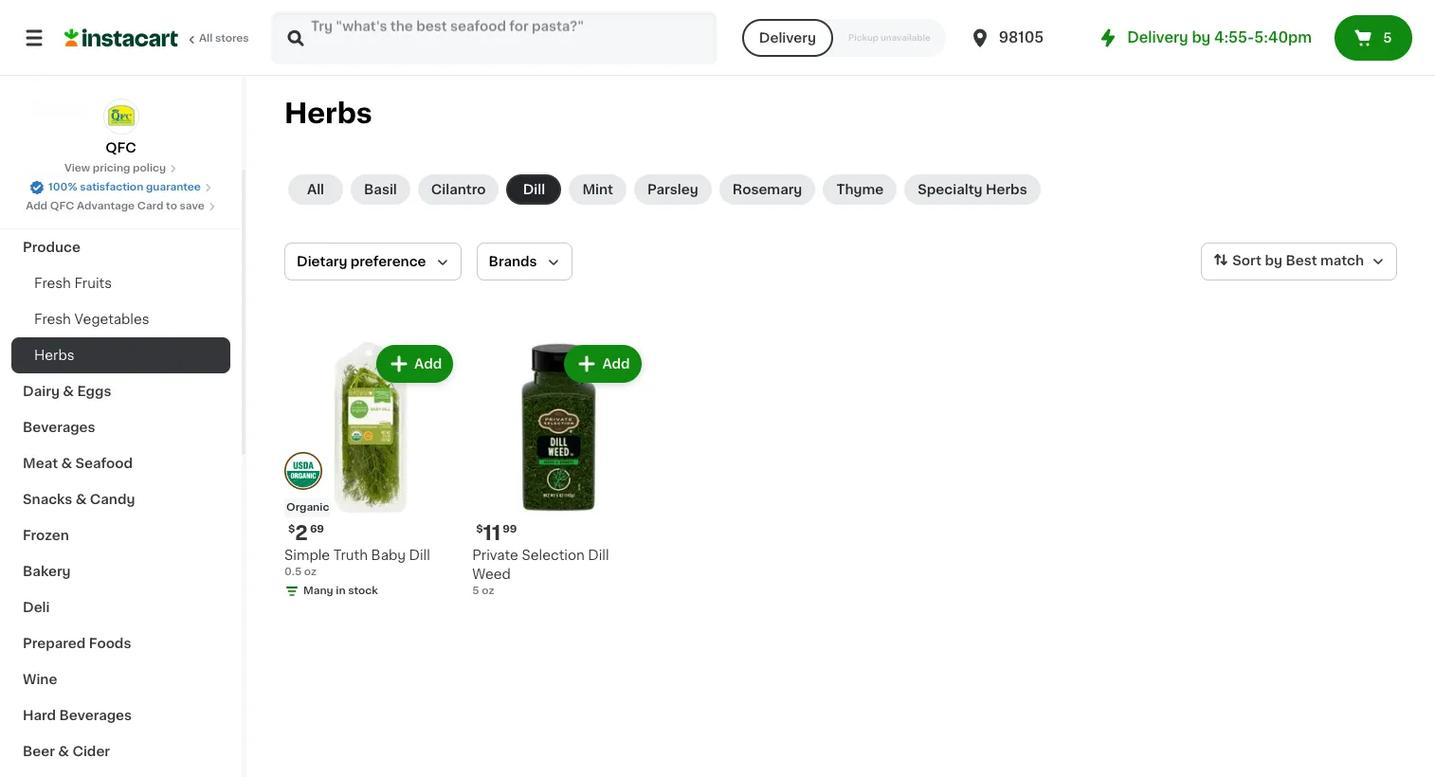 Task type: describe. For each thing, give the bounding box(es) containing it.
& for dairy
[[63, 385, 74, 398]]

delivery for delivery
[[760, 31, 817, 45]]

specialty
[[918, 183, 983, 196]]

produce link
[[11, 230, 230, 266]]

product group containing 2
[[285, 341, 457, 604]]

truth
[[334, 549, 368, 563]]

produce
[[23, 241, 81, 254]]

view
[[64, 163, 90, 174]]

deli link
[[11, 590, 230, 626]]

0 horizontal spatial add
[[26, 201, 48, 212]]

in
[[336, 586, 346, 597]]

thyme link
[[824, 175, 897, 205]]

bakery link
[[11, 554, 230, 590]]

prepared foods link
[[11, 626, 230, 662]]

0.5
[[285, 567, 302, 578]]

dill inside simple truth baby dill 0.5 oz
[[409, 549, 430, 563]]

baby
[[371, 549, 406, 563]]

frozen
[[23, 529, 69, 543]]

herbs inside specialty herbs link
[[986, 183, 1028, 196]]

fresh vegetables link
[[11, 302, 230, 338]]

stock
[[348, 586, 378, 597]]

recipes
[[23, 169, 78, 182]]

mint link
[[569, 175, 627, 205]]

lists
[[53, 101, 86, 115]]

Search field
[[273, 13, 716, 63]]

beer & cider link
[[11, 734, 230, 770]]

98105 button
[[969, 11, 1083, 64]]

it
[[83, 64, 93, 77]]

& for meat
[[61, 457, 72, 470]]

thyme
[[837, 183, 884, 196]]

1 horizontal spatial herbs
[[285, 100, 372, 127]]

recipes link
[[11, 157, 230, 193]]

oz for private
[[482, 586, 495, 597]]

weed
[[473, 568, 511, 582]]

wine link
[[11, 662, 230, 698]]

meat
[[23, 457, 58, 470]]

0 horizontal spatial qfc
[[50, 201, 74, 212]]

oz for simple
[[304, 567, 317, 578]]

item badge image
[[285, 452, 322, 490]]

rosemary
[[733, 183, 803, 196]]

buy
[[53, 64, 80, 77]]

advantage
[[77, 201, 135, 212]]

meat & seafood
[[23, 457, 133, 470]]

snacks & candy link
[[11, 482, 230, 518]]

view pricing policy link
[[64, 161, 177, 176]]

fresh for fresh fruits
[[34, 277, 71, 290]]

dairy & eggs link
[[11, 374, 230, 410]]

view pricing policy
[[64, 163, 166, 174]]

stores
[[215, 33, 249, 44]]

$ 2 69
[[288, 524, 324, 544]]

best match
[[1286, 254, 1365, 268]]

beer
[[23, 745, 55, 759]]

product group containing 11
[[473, 341, 646, 600]]

private selection dill weed 5 oz
[[473, 549, 609, 597]]

99
[[503, 525, 517, 535]]

candy
[[90, 493, 135, 506]]

buy it again link
[[11, 51, 230, 89]]

deli
[[23, 601, 50, 615]]

basil link
[[351, 175, 410, 205]]

beverages link
[[11, 410, 230, 446]]

parsley
[[648, 183, 699, 196]]

add for 11
[[603, 358, 630, 371]]

pricing
[[93, 163, 130, 174]]

add button for 11
[[567, 347, 640, 381]]

organic
[[286, 503, 330, 513]]

5 inside private selection dill weed 5 oz
[[473, 586, 480, 597]]

98105
[[999, 30, 1044, 45]]

private
[[473, 549, 519, 563]]

selection
[[522, 549, 585, 563]]

cilantro link
[[418, 175, 499, 205]]

by for delivery
[[1193, 30, 1211, 45]]

specialty herbs link
[[905, 175, 1041, 205]]

& for beer
[[58, 745, 69, 759]]

sort by
[[1233, 254, 1283, 268]]

service type group
[[742, 19, 946, 57]]

fruits
[[74, 277, 112, 290]]

eggs
[[77, 385, 111, 398]]

specialty herbs
[[918, 183, 1028, 196]]

parsley link
[[634, 175, 712, 205]]

prepared foods
[[23, 637, 131, 651]]

fresh for fresh vegetables
[[34, 313, 71, 326]]

best
[[1286, 254, 1318, 268]]

add qfc advantage card to save
[[26, 201, 205, 212]]

& for snacks
[[76, 493, 87, 506]]

policy
[[133, 163, 166, 174]]

beer & cider
[[23, 745, 110, 759]]

sort
[[1233, 254, 1262, 268]]

bakery
[[23, 565, 71, 579]]

all for all
[[307, 183, 324, 196]]

instacart logo image
[[64, 27, 178, 49]]

thanksgiving link
[[11, 193, 230, 230]]

buy it again
[[53, 64, 133, 77]]



Task type: vqa. For each thing, say whether or not it's contained in the screenshot.
the Show similiar BUTTON
no



Task type: locate. For each thing, give the bounding box(es) containing it.
dill right selection
[[588, 549, 609, 563]]

1 horizontal spatial product group
[[473, 341, 646, 600]]

1 vertical spatial fresh
[[34, 313, 71, 326]]

dietary preference button
[[285, 243, 461, 281]]

0 horizontal spatial 5
[[473, 586, 480, 597]]

1 horizontal spatial by
[[1266, 254, 1283, 268]]

fresh down produce
[[34, 277, 71, 290]]

5
[[1384, 31, 1393, 45], [473, 586, 480, 597]]

herbs link
[[11, 338, 230, 374]]

delivery inside button
[[760, 31, 817, 45]]

qfc up view pricing policy link
[[106, 141, 136, 155]]

satisfaction
[[80, 182, 143, 193]]

oz inside private selection dill weed 5 oz
[[482, 586, 495, 597]]

delivery button
[[742, 19, 834, 57]]

all for all stores
[[199, 33, 213, 44]]

2 horizontal spatial dill
[[588, 549, 609, 563]]

product group
[[285, 341, 457, 604], [473, 341, 646, 600]]

Best match Sort by field
[[1202, 243, 1398, 281]]

by inside "field"
[[1266, 254, 1283, 268]]

fresh fruits
[[34, 277, 112, 290]]

wine
[[23, 673, 57, 687]]

1 $ from the left
[[288, 525, 295, 535]]

$ left 99
[[476, 525, 483, 535]]

delivery
[[1128, 30, 1189, 45], [760, 31, 817, 45]]

None search field
[[271, 11, 718, 64]]

5:40pm
[[1255, 30, 1313, 45]]

1 horizontal spatial dill
[[523, 183, 545, 196]]

1 horizontal spatial 5
[[1384, 31, 1393, 45]]

brands
[[489, 255, 537, 268]]

1 vertical spatial 5
[[473, 586, 480, 597]]

qfc
[[106, 141, 136, 155], [50, 201, 74, 212]]

0 vertical spatial qfc
[[106, 141, 136, 155]]

$ for 11
[[476, 525, 483, 535]]

0 vertical spatial all
[[199, 33, 213, 44]]

0 horizontal spatial add button
[[379, 347, 452, 381]]

add for 2
[[415, 358, 442, 371]]

basil
[[364, 183, 397, 196]]

2 $ from the left
[[476, 525, 483, 535]]

1 vertical spatial qfc
[[50, 201, 74, 212]]

qfc logo image
[[103, 99, 139, 135]]

delivery by 4:55-5:40pm link
[[1098, 27, 1313, 49]]

add
[[26, 201, 48, 212], [415, 358, 442, 371], [603, 358, 630, 371]]

hard beverages
[[23, 709, 132, 723]]

0 vertical spatial herbs
[[285, 100, 372, 127]]

& inside meat & seafood link
[[61, 457, 72, 470]]

vegetables
[[74, 313, 149, 326]]

& inside dairy & eggs link
[[63, 385, 74, 398]]

beverages down the dairy & eggs
[[23, 421, 95, 434]]

brands button
[[477, 243, 572, 281]]

guarantee
[[146, 182, 201, 193]]

all inside 'link'
[[307, 183, 324, 196]]

dill link
[[507, 175, 562, 205]]

beverages inside "hard beverages" link
[[59, 709, 132, 723]]

snacks
[[23, 493, 72, 506]]

0 horizontal spatial oz
[[304, 567, 317, 578]]

1 horizontal spatial qfc
[[106, 141, 136, 155]]

5 inside button
[[1384, 31, 1393, 45]]

0 vertical spatial beverages
[[23, 421, 95, 434]]

qfc down 100%
[[50, 201, 74, 212]]

all stores link
[[64, 11, 250, 64]]

0 horizontal spatial all
[[199, 33, 213, 44]]

1 vertical spatial by
[[1266, 254, 1283, 268]]

beverages
[[23, 421, 95, 434], [59, 709, 132, 723]]

by right sort
[[1266, 254, 1283, 268]]

dairy
[[23, 385, 60, 398]]

1 vertical spatial oz
[[482, 586, 495, 597]]

& inside snacks & candy link
[[76, 493, 87, 506]]

delivery by 4:55-5:40pm
[[1128, 30, 1313, 45]]

2 horizontal spatial herbs
[[986, 183, 1028, 196]]

qfc link
[[103, 99, 139, 157]]

0 horizontal spatial by
[[1193, 30, 1211, 45]]

by left 4:55-
[[1193, 30, 1211, 45]]

dietary
[[297, 255, 348, 268]]

$ inside $ 2 69
[[288, 525, 295, 535]]

dietary preference
[[297, 255, 426, 268]]

foods
[[89, 637, 131, 651]]

2 add button from the left
[[567, 347, 640, 381]]

0 horizontal spatial herbs
[[34, 349, 75, 362]]

match
[[1321, 254, 1365, 268]]

1 product group from the left
[[285, 341, 457, 604]]

beverages inside beverages link
[[23, 421, 95, 434]]

oz down "simple"
[[304, 567, 317, 578]]

$ left "69"
[[288, 525, 295, 535]]

beverages up "cider"
[[59, 709, 132, 723]]

2 product group from the left
[[473, 341, 646, 600]]

oz down weed
[[482, 586, 495, 597]]

herbs up the dairy & eggs
[[34, 349, 75, 362]]

all left stores
[[199, 33, 213, 44]]

0 vertical spatial by
[[1193, 30, 1211, 45]]

fresh fruits link
[[11, 266, 230, 302]]

0 horizontal spatial dill
[[409, 549, 430, 563]]

oz inside simple truth baby dill 0.5 oz
[[304, 567, 317, 578]]

add button
[[379, 347, 452, 381], [567, 347, 640, 381]]

& right the meat
[[61, 457, 72, 470]]

herbs
[[285, 100, 372, 127], [986, 183, 1028, 196], [34, 349, 75, 362]]

dairy & eggs
[[23, 385, 111, 398]]

herbs right specialty
[[986, 183, 1028, 196]]

& left eggs
[[63, 385, 74, 398]]

lists link
[[11, 89, 230, 127]]

all link
[[288, 175, 343, 205]]

4:55-
[[1215, 30, 1255, 45]]

all left basil link
[[307, 183, 324, 196]]

save
[[180, 201, 205, 212]]

fresh down fresh fruits
[[34, 313, 71, 326]]

1 horizontal spatial delivery
[[1128, 30, 1189, 45]]

by for sort
[[1266, 254, 1283, 268]]

mint
[[583, 183, 614, 196]]

$ inside $ 11 99
[[476, 525, 483, 535]]

0 vertical spatial oz
[[304, 567, 317, 578]]

dill inside private selection dill weed 5 oz
[[588, 549, 609, 563]]

1 vertical spatial all
[[307, 183, 324, 196]]

& left candy
[[76, 493, 87, 506]]

simple truth baby dill 0.5 oz
[[285, 549, 430, 578]]

1 add button from the left
[[379, 347, 452, 381]]

2 vertical spatial herbs
[[34, 349, 75, 362]]

add button for 2
[[379, 347, 452, 381]]

1 fresh from the top
[[34, 277, 71, 290]]

many in stock
[[303, 586, 378, 597]]

0 vertical spatial 5
[[1384, 31, 1393, 45]]

& right beer
[[58, 745, 69, 759]]

preference
[[351, 255, 426, 268]]

11
[[483, 524, 501, 544]]

herbs up all 'link' on the left of the page
[[285, 100, 372, 127]]

2 fresh from the top
[[34, 313, 71, 326]]

prepared
[[23, 637, 86, 651]]

1 horizontal spatial $
[[476, 525, 483, 535]]

delivery for delivery by 4:55-5:40pm
[[1128, 30, 1189, 45]]

0 horizontal spatial product group
[[285, 341, 457, 604]]

fresh vegetables
[[34, 313, 149, 326]]

1 horizontal spatial all
[[307, 183, 324, 196]]

$ 11 99
[[476, 524, 517, 544]]

simple
[[285, 549, 330, 563]]

herbs inside herbs link
[[34, 349, 75, 362]]

hard
[[23, 709, 56, 723]]

2 horizontal spatial add
[[603, 358, 630, 371]]

snacks & candy
[[23, 493, 135, 506]]

frozen link
[[11, 518, 230, 554]]

dill right baby
[[409, 549, 430, 563]]

card
[[137, 201, 164, 212]]

$ for 2
[[288, 525, 295, 535]]

1 horizontal spatial oz
[[482, 586, 495, 597]]

all
[[199, 33, 213, 44], [307, 183, 324, 196]]

1 vertical spatial beverages
[[59, 709, 132, 723]]

0 horizontal spatial $
[[288, 525, 295, 535]]

0 horizontal spatial delivery
[[760, 31, 817, 45]]

dill left mint link on the top left of the page
[[523, 183, 545, 196]]

1 horizontal spatial add
[[415, 358, 442, 371]]

by
[[1193, 30, 1211, 45], [1266, 254, 1283, 268]]

2
[[295, 524, 308, 544]]

100% satisfaction guarantee button
[[29, 176, 212, 195]]

rosemary link
[[720, 175, 816, 205]]

& inside 'beer & cider' link
[[58, 745, 69, 759]]

100% satisfaction guarantee
[[48, 182, 201, 193]]

100%
[[48, 182, 77, 193]]

1 vertical spatial herbs
[[986, 183, 1028, 196]]

all stores
[[199, 33, 249, 44]]

add qfc advantage card to save link
[[26, 199, 216, 214]]

thanksgiving
[[23, 205, 114, 218]]

again
[[96, 64, 133, 77]]

0 vertical spatial fresh
[[34, 277, 71, 290]]

1 horizontal spatial add button
[[567, 347, 640, 381]]



